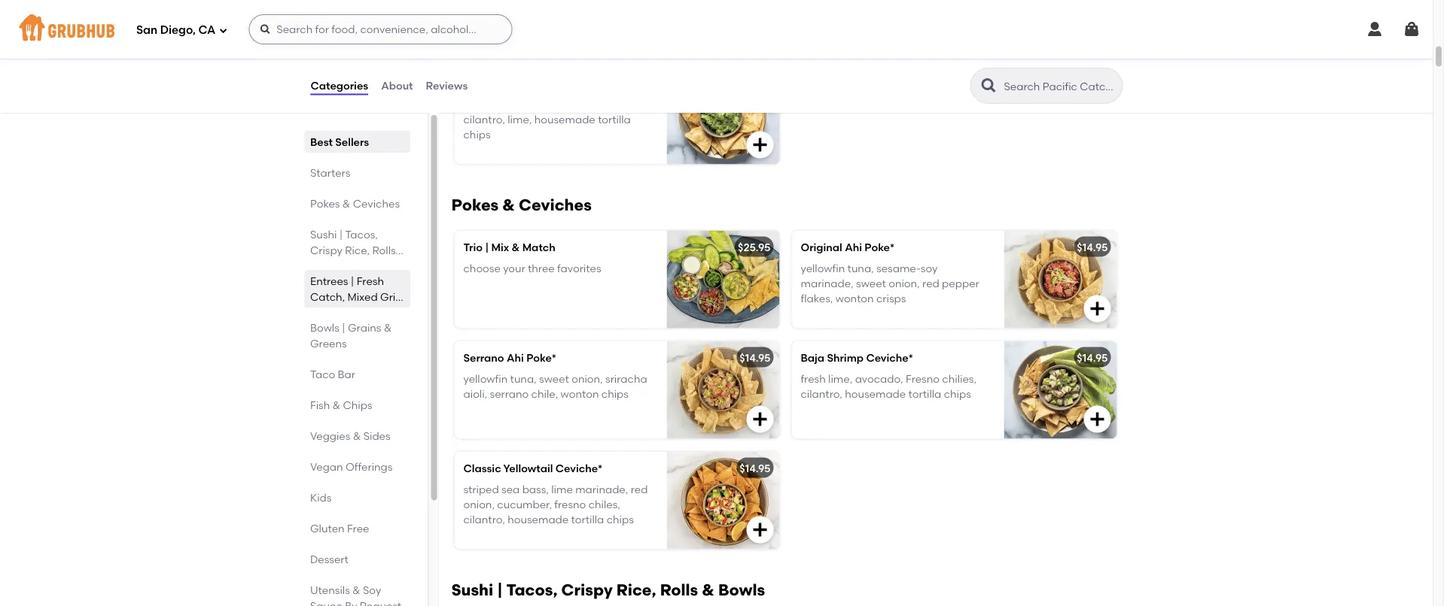 Task type: vqa. For each thing, say whether or not it's contained in the screenshot.
wing
no



Task type: locate. For each thing, give the bounding box(es) containing it.
chips down chiles,
[[607, 514, 634, 527]]

1 horizontal spatial tuna,
[[848, 262, 874, 275]]

0 vertical spatial avocado,
[[463, 98, 512, 111]]

yellowfin tuna, sweet onion, sriracha aioli, serrano chile, wonton chips
[[463, 373, 647, 401]]

original ahi poke*
[[801, 241, 895, 254]]

0 vertical spatial lime,
[[508, 113, 532, 126]]

&
[[527, 77, 535, 89], [503, 195, 515, 214], [342, 197, 350, 210], [512, 241, 520, 254], [310, 260, 318, 273], [310, 306, 318, 319], [383, 322, 391, 334], [332, 399, 340, 412], [353, 430, 361, 443], [702, 581, 715, 600], [352, 584, 360, 597]]

sellers
[[335, 136, 369, 148]]

poke* up the "yellowfin tuna, sweet onion, sriracha aioli, serrano chile, wonton chips"
[[526, 352, 557, 364]]

1 vertical spatial wonton
[[561, 388, 599, 401]]

ceviche* up lime
[[556, 462, 603, 475]]

0 vertical spatial crispy
[[310, 244, 342, 257]]

ahi right serrano
[[507, 352, 524, 364]]

housemade for avocado,
[[845, 388, 906, 401]]

0 vertical spatial tortilla
[[598, 113, 631, 126]]

0 horizontal spatial sweet
[[539, 373, 569, 386]]

1 vertical spatial chile,
[[531, 388, 558, 401]]

0 horizontal spatial poke*
[[526, 352, 557, 364]]

sushi for sushi | tacos, crispy rice, rolls & bowls entrees | fresh catch, mixed grill & more bowls | grains & greens
[[310, 228, 336, 241]]

chips down guacamole
[[463, 129, 491, 141]]

original ahi poke* image
[[1004, 231, 1117, 329]]

glazed
[[488, 0, 523, 0]]

1 vertical spatial rolls
[[660, 581, 698, 600]]

veggies & sides tab
[[310, 428, 404, 444]]

tuna, inside yellowfin tuna, sesame-soy marinade, sweet onion, red pepper flakes, wonton crisps
[[848, 262, 874, 275]]

ceviches down the starters tab
[[353, 197, 399, 210]]

marinade, inside striped sea bass, lime marinade, red onion, cucumber, fresno chiles, cilantro, housemade tortilla chips
[[575, 484, 628, 496]]

0 horizontal spatial marinade,
[[575, 484, 628, 496]]

2 vertical spatial tortilla
[[571, 514, 604, 527]]

ceviche* up fresh lime, avocado, fresno chilies, cilantro, housemade tortilla chips
[[866, 352, 913, 364]]

2 vertical spatial housemade
[[508, 514, 569, 527]]

$14.95 for fresh lime, avocado, fresno chilies, cilantro, housemade tortilla chips
[[1077, 352, 1108, 364]]

rice, for sushi | tacos, crispy rice, rolls & bowls
[[617, 581, 656, 600]]

0 horizontal spatial tacos,
[[345, 228, 378, 241]]

housemade down cucumber,
[[508, 514, 569, 527]]

bowls for sushi | tacos, crispy rice, rolls & bowls
[[718, 581, 765, 600]]

gluten free
[[310, 523, 369, 535]]

match
[[522, 241, 556, 254]]

rolls
[[372, 244, 395, 257], [660, 581, 698, 600]]

rolls inside sushi | tacos, crispy rice, rolls & bowls entrees | fresh catch, mixed grill & more bowls | grains & greens
[[372, 244, 395, 257]]

crispy for sushi | tacos, crispy rice, rolls & bowls
[[561, 581, 613, 600]]

style
[[566, 0, 589, 0]]

0 horizontal spatial crispy
[[310, 244, 342, 257]]

utensils & soy sauce by request
[[310, 584, 401, 607]]

1 horizontal spatial rolls
[[660, 581, 698, 600]]

pokes up trio at the top of page
[[451, 195, 499, 214]]

1 vertical spatial serrano
[[490, 388, 529, 401]]

onion, inside striped sea bass, lime marinade, red onion, cucumber, fresno chiles, cilantro, housemade tortilla chips
[[463, 499, 495, 512]]

pokes
[[451, 195, 499, 214], [310, 197, 340, 210]]

more
[[320, 306, 346, 319]]

1 vertical spatial ahi
[[507, 352, 524, 364]]

tortilla
[[598, 113, 631, 126], [909, 388, 941, 401], [571, 514, 604, 527]]

0 vertical spatial poke*
[[865, 241, 895, 254]]

chips inside the "yellowfin tuna, sweet onion, sriracha aioli, serrano chile, wonton chips"
[[601, 388, 629, 401]]

svg image
[[1366, 20, 1384, 38], [219, 26, 228, 35], [751, 521, 769, 539]]

housemade
[[534, 113, 595, 126], [845, 388, 906, 401], [508, 514, 569, 527]]

1 horizontal spatial ahi
[[845, 241, 862, 254]]

1 horizontal spatial tacos,
[[506, 581, 558, 600]]

trio | mix & match image
[[667, 231, 780, 329]]

1 horizontal spatial ceviche*
[[866, 352, 913, 364]]

trio
[[463, 241, 483, 254]]

tacos, for sushi | tacos, crispy rice, rolls & bowls
[[506, 581, 558, 600]]

tuna, for sweet
[[510, 373, 537, 386]]

crispy for sushi | tacos, crispy rice, rolls & bowls entrees | fresh catch, mixed grill & more bowls | grains & greens
[[310, 244, 342, 257]]

1 vertical spatial tacos,
[[506, 581, 558, 600]]

1 horizontal spatial poke*
[[865, 241, 895, 254]]

1 horizontal spatial lime,
[[828, 373, 853, 386]]

mix
[[491, 241, 509, 254]]

0 horizontal spatial rolls
[[372, 244, 395, 257]]

pokes & ceviches tab
[[310, 196, 404, 212]]

1 vertical spatial lime,
[[828, 373, 853, 386]]

tuna,
[[848, 262, 874, 275], [510, 373, 537, 386]]

ceviche* for fresno
[[866, 352, 913, 364]]

lime, down guacamole & chips*
[[508, 113, 532, 126]]

0 horizontal spatial serrano
[[490, 388, 529, 401]]

marinade, up flakes,
[[801, 277, 854, 290]]

chips down chilies, at bottom
[[944, 388, 971, 401]]

lime,
[[508, 113, 532, 126], [828, 373, 853, 386]]

crispy
[[310, 244, 342, 257], [561, 581, 613, 600]]

seeds,
[[506, 3, 538, 15]]

ahi
[[845, 241, 862, 254], [507, 352, 524, 364]]

avocado, down baja shrimp ceviche*
[[855, 373, 903, 386]]

classic
[[463, 462, 501, 475]]

1 vertical spatial ceviche*
[[556, 462, 603, 475]]

housemade inside fresh lime, avocado, fresno chilies, cilantro, housemade tortilla chips
[[845, 388, 906, 401]]

tortilla inside avocado, onion, serrano chile, cilantro, lime, housemade tortilla chips
[[598, 113, 631, 126]]

fish & chips
[[310, 399, 372, 412]]

pokes & ceviches inside pokes & ceviches tab
[[310, 197, 399, 210]]

0 horizontal spatial rice,
[[345, 244, 369, 257]]

sushi | tacos, crispy rice, rolls & bowls entrees | fresh catch, mixed grill & more bowls | grains & greens
[[310, 228, 400, 350]]

diego,
[[160, 23, 196, 37]]

serrano down "chips*"
[[548, 98, 587, 111]]

trio | mix & match
[[463, 241, 556, 254]]

0 horizontal spatial ceviche*
[[556, 462, 603, 475]]

pokes & ceviches down the starters tab
[[310, 197, 399, 210]]

poke* for sesame-
[[865, 241, 895, 254]]

sushi inside sushi | tacos, crispy rice, rolls & bowls entrees | fresh catch, mixed grill & more bowls | grains & greens
[[310, 228, 336, 241]]

serrano ahi poke* image
[[667, 341, 780, 439]]

yellowfin
[[801, 262, 845, 275], [463, 373, 508, 386]]

san diego, ca
[[136, 23, 216, 37]]

1 horizontal spatial sweet
[[856, 277, 886, 290]]

cilantro,
[[463, 113, 505, 126], [801, 388, 842, 401], [463, 514, 505, 527]]

0 horizontal spatial chile,
[[531, 388, 558, 401]]

scallions,
[[540, 3, 587, 15]]

wonton inside the "yellowfin tuna, sweet onion, sriracha aioli, serrano chile, wonton chips"
[[561, 388, 599, 401]]

poke*
[[865, 241, 895, 254], [526, 352, 557, 364]]

$14.95 for striped sea bass, lime marinade, red onion, cucumber, fresno chiles, cilantro, housemade tortilla chips
[[740, 462, 771, 475]]

cilantro, down striped
[[463, 514, 505, 527]]

yellowfin inside yellowfin tuna, sesame-soy marinade, sweet onion, red pepper flakes, wonton crisps
[[801, 262, 845, 275]]

0 horizontal spatial yellowfin
[[463, 373, 508, 386]]

onion, inside the "yellowfin tuna, sweet onion, sriracha aioli, serrano chile, wonton chips"
[[572, 373, 603, 386]]

1 horizontal spatial rice,
[[617, 581, 656, 600]]

1 horizontal spatial marinade,
[[801, 277, 854, 290]]

chips down sriracha
[[601, 388, 629, 401]]

marinade, up chiles,
[[575, 484, 628, 496]]

serrano right aioli,
[[490, 388, 529, 401]]

crispy inside sushi | tacos, crispy rice, rolls & bowls entrees | fresh catch, mixed grill & more bowls | grains & greens
[[310, 244, 342, 257]]

dessert tab
[[310, 552, 404, 568]]

vegan offerings tab
[[310, 459, 404, 475]]

0 horizontal spatial red
[[631, 484, 648, 496]]

1 vertical spatial crispy
[[561, 581, 613, 600]]

onion, down guacamole & chips*
[[514, 98, 545, 111]]

housemade down baja shrimp ceviche*
[[845, 388, 906, 401]]

fresh
[[801, 373, 826, 386]]

0 vertical spatial rolls
[[372, 244, 395, 257]]

sushi
[[310, 228, 336, 241], [451, 581, 493, 600]]

cucumber
[[463, 18, 516, 31]]

starters tab
[[310, 165, 404, 181]]

fish
[[310, 399, 330, 412]]

0 vertical spatial housemade
[[534, 113, 595, 126]]

onion, down striped
[[463, 499, 495, 512]]

1 vertical spatial sushi
[[451, 581, 493, 600]]

Search Pacific Catch - La Jolla search field
[[1003, 79, 1118, 93]]

onion, left sriracha
[[572, 373, 603, 386]]

sea
[[502, 484, 520, 496]]

$25.95
[[738, 241, 771, 254]]

0 vertical spatial marinade,
[[801, 277, 854, 290]]

svg image
[[1403, 20, 1421, 38], [259, 23, 271, 35], [751, 136, 769, 154], [1088, 300, 1106, 318], [751, 411, 769, 429], [1088, 411, 1106, 429]]

yellowtail
[[503, 462, 553, 475]]

0 horizontal spatial pokes & ceviches
[[310, 197, 399, 210]]

yellowfin down original
[[801, 262, 845, 275]]

0 vertical spatial cilantro,
[[463, 113, 505, 126]]

main navigation navigation
[[0, 0, 1433, 59]]

chips inside fresh lime, avocado, fresno chilies, cilantro, housemade tortilla chips
[[944, 388, 971, 401]]

bowls | grains & greens tab
[[310, 320, 404, 352]]

poke* up sesame- at the top
[[865, 241, 895, 254]]

housemade for serrano
[[534, 113, 595, 126]]

2 vertical spatial cilantro,
[[463, 514, 505, 527]]

|
[[339, 228, 342, 241], [485, 241, 489, 254], [350, 275, 354, 288], [342, 322, 345, 334], [497, 581, 503, 600]]

yellowfin up aioli,
[[463, 373, 508, 386]]

sweet inside the "yellowfin tuna, sweet onion, sriracha aioli, serrano chile, wonton chips"
[[539, 373, 569, 386]]

0 horizontal spatial ahi
[[507, 352, 524, 364]]

0 horizontal spatial pokes
[[310, 197, 340, 210]]

tacos, inside sushi | tacos, crispy rice, rolls & bowls entrees | fresh catch, mixed grill & more bowls | grains & greens
[[345, 228, 378, 241]]

1 vertical spatial red
[[631, 484, 648, 496]]

1 horizontal spatial crispy
[[561, 581, 613, 600]]

sweet up crisps
[[856, 277, 886, 290]]

0 vertical spatial bowls
[[320, 260, 349, 273]]

0 vertical spatial rice,
[[345, 244, 369, 257]]

pokes down starters
[[310, 197, 340, 210]]

1 vertical spatial cilantro,
[[801, 388, 842, 401]]

1 horizontal spatial wonton
[[836, 293, 874, 305]]

about
[[381, 79, 413, 92]]

avocado, down guacamole
[[463, 98, 512, 111]]

0 vertical spatial chile,
[[589, 98, 616, 111]]

lime, inside avocado, onion, serrano chile, cilantro, lime, housemade tortilla chips
[[508, 113, 532, 126]]

tortilla inside fresh lime, avocado, fresno chilies, cilantro, housemade tortilla chips
[[909, 388, 941, 401]]

tortilla for chile,
[[598, 113, 631, 126]]

0 horizontal spatial tuna,
[[510, 373, 537, 386]]

sesame-
[[877, 262, 921, 275]]

1 horizontal spatial avocado,
[[855, 373, 903, 386]]

0 vertical spatial sweet
[[856, 277, 886, 290]]

lime, inside fresh lime, avocado, fresno chilies, cilantro, housemade tortilla chips
[[828, 373, 853, 386]]

marinade, for flakes,
[[801, 277, 854, 290]]

pokes & ceviches up the trio | mix & match
[[451, 195, 592, 214]]

san
[[136, 23, 157, 37]]

ahi for original
[[845, 241, 862, 254]]

0 vertical spatial wonton
[[836, 293, 874, 305]]

rice, inside sushi | tacos, crispy rice, rolls & bowls entrees | fresh catch, mixed grill & more bowls | grains & greens
[[345, 244, 369, 257]]

1 horizontal spatial serrano
[[548, 98, 587, 111]]

1 vertical spatial tuna,
[[510, 373, 537, 386]]

yellowfin for yellowfin tuna, sweet onion, sriracha aioli, serrano chile, wonton chips
[[463, 373, 508, 386]]

utensils
[[310, 584, 350, 597]]

marinade, inside yellowfin tuna, sesame-soy marinade, sweet onion, red pepper flakes, wonton crisps
[[801, 277, 854, 290]]

classic yellowtail ceviche*
[[463, 462, 603, 475]]

1 vertical spatial tortilla
[[909, 388, 941, 401]]

1 horizontal spatial sushi
[[451, 581, 493, 600]]

korean-
[[525, 0, 566, 0]]

0 vertical spatial serrano
[[548, 98, 587, 111]]

striped sea bass, lime marinade, red onion, cucumber, fresno chiles, cilantro, housemade tortilla chips
[[463, 484, 648, 527]]

cilantro, down fresh
[[801, 388, 842, 401]]

1 vertical spatial housemade
[[845, 388, 906, 401]]

1 vertical spatial avocado,
[[855, 373, 903, 386]]

0 vertical spatial ahi
[[845, 241, 862, 254]]

taco
[[310, 368, 335, 381]]

onion, inside yellowfin tuna, sesame-soy marinade, sweet onion, red pepper flakes, wonton crisps
[[889, 277, 920, 290]]

1 vertical spatial marinade,
[[575, 484, 628, 496]]

1 vertical spatial poke*
[[526, 352, 557, 364]]

0 vertical spatial ceviche*
[[866, 352, 913, 364]]

cilantro, inside fresh lime, avocado, fresno chilies, cilantro, housemade tortilla chips
[[801, 388, 842, 401]]

1 horizontal spatial svg image
[[751, 521, 769, 539]]

0 horizontal spatial avocado,
[[463, 98, 512, 111]]

banchan
[[519, 18, 565, 31]]

0 horizontal spatial svg image
[[219, 26, 228, 35]]

cilantro, inside avocado, onion, serrano chile, cilantro, lime, housemade tortilla chips
[[463, 113, 505, 126]]

utensils & soy sauce by request tab
[[310, 583, 404, 607]]

1 vertical spatial yellowfin
[[463, 373, 508, 386]]

bowls
[[320, 260, 349, 273], [310, 322, 339, 334], [718, 581, 765, 600]]

sauce
[[310, 600, 342, 607]]

1 vertical spatial sweet
[[539, 373, 569, 386]]

onion, down sesame- at the top
[[889, 277, 920, 290]]

classic yellowtail ceviche* image
[[667, 452, 780, 550]]

entrees
[[310, 275, 348, 288]]

aioli,
[[463, 388, 487, 401]]

1 horizontal spatial red
[[922, 277, 940, 290]]

0 horizontal spatial ceviches
[[353, 197, 399, 210]]

ceviche* for lime
[[556, 462, 603, 475]]

serrano inside avocado, onion, serrano chile, cilantro, lime, housemade tortilla chips
[[548, 98, 587, 111]]

vegan
[[310, 461, 343, 474]]

serrano inside the "yellowfin tuna, sweet onion, sriracha aioli, serrano chile, wonton chips"
[[490, 388, 529, 401]]

cilantro, down guacamole
[[463, 113, 505, 126]]

tuna, down serrano ahi poke*
[[510, 373, 537, 386]]

avocado, inside avocado, onion, serrano chile, cilantro, lime, housemade tortilla chips
[[463, 98, 512, 111]]

ahi right original
[[845, 241, 862, 254]]

guacamole & chips*
[[463, 77, 572, 89]]

chips
[[463, 129, 491, 141], [601, 388, 629, 401], [944, 388, 971, 401], [607, 514, 634, 527]]

bass,
[[522, 484, 549, 496]]

yellowfin inside the "yellowfin tuna, sweet onion, sriracha aioli, serrano chile, wonton chips"
[[463, 373, 508, 386]]

0 vertical spatial red
[[922, 277, 940, 290]]

poke* for sweet
[[526, 352, 557, 364]]

reviews button
[[425, 59, 469, 113]]

housemade inside avocado, onion, serrano chile, cilantro, lime, housemade tortilla chips
[[534, 113, 595, 126]]

free
[[347, 523, 369, 535]]

ceviches up match
[[519, 195, 592, 214]]

$14.95 for yellowfin tuna, sweet onion, sriracha aioli, serrano chile, wonton chips
[[740, 352, 771, 364]]

0 horizontal spatial wonton
[[561, 388, 599, 401]]

grains
[[347, 322, 381, 334]]

housemade inside striped sea bass, lime marinade, red onion, cucumber, fresno chiles, cilantro, housemade tortilla chips
[[508, 514, 569, 527]]

0 vertical spatial yellowfin
[[801, 262, 845, 275]]

sweet down serrano ahi poke*
[[539, 373, 569, 386]]

lime, down shrimp
[[828, 373, 853, 386]]

lime
[[551, 484, 573, 496]]

0 horizontal spatial lime,
[[508, 113, 532, 126]]

sushi for sushi | tacos, crispy rice, rolls & bowls
[[451, 581, 493, 600]]

0 horizontal spatial sushi
[[310, 228, 336, 241]]

tuna, down original ahi poke*
[[848, 262, 874, 275]]

ceviches inside tab
[[353, 197, 399, 210]]

sushi | tacos, crispy rice, rolls & bowls tab
[[310, 227, 404, 273]]

1 vertical spatial rice,
[[617, 581, 656, 600]]

0 vertical spatial tuna,
[[848, 262, 874, 275]]

0 vertical spatial tacos,
[[345, 228, 378, 241]]

avocado, inside fresh lime, avocado, fresno chilies, cilantro, housemade tortilla chips
[[855, 373, 903, 386]]

housemade down "chips*"
[[534, 113, 595, 126]]

sweet
[[856, 277, 886, 290], [539, 373, 569, 386]]

serrano
[[463, 352, 504, 364]]

0 vertical spatial sushi
[[310, 228, 336, 241]]

pork
[[592, 0, 615, 0]]

1 horizontal spatial yellowfin
[[801, 262, 845, 275]]

2 vertical spatial bowls
[[718, 581, 765, 600]]

tuna, inside the "yellowfin tuna, sweet onion, sriracha aioli, serrano chile, wonton chips"
[[510, 373, 537, 386]]

1 horizontal spatial chile,
[[589, 98, 616, 111]]

fresno
[[906, 373, 940, 386]]



Task type: describe. For each thing, give the bounding box(es) containing it.
& inside utensils & soy sauce by request
[[352, 584, 360, 597]]

pokes inside tab
[[310, 197, 340, 210]]

pan-glazed korean-style pork ribs, sesame seeds, scallions, spicy cucumber banchan
[[463, 0, 639, 31]]

sweet inside yellowfin tuna, sesame-soy marinade, sweet onion, red pepper flakes, wonton crisps
[[856, 277, 886, 290]]

flakes,
[[801, 293, 833, 305]]

chips inside avocado, onion, serrano chile, cilantro, lime, housemade tortilla chips
[[463, 129, 491, 141]]

greens
[[310, 337, 346, 350]]

| for sushi | tacos, crispy rice, rolls & bowls
[[497, 581, 503, 600]]

1 vertical spatial bowls
[[310, 322, 339, 334]]

veggies
[[310, 430, 350, 443]]

cucumber,
[[497, 499, 552, 512]]

favorites
[[557, 262, 601, 275]]

crisps
[[876, 293, 906, 305]]

kids
[[310, 492, 331, 504]]

guacamole
[[463, 77, 524, 89]]

best sellers tab
[[310, 134, 404, 150]]

chile, inside avocado, onion, serrano chile, cilantro, lime, housemade tortilla chips
[[589, 98, 616, 111]]

entrees | fresh catch, mixed grill & more tab
[[310, 273, 404, 319]]

pepper
[[942, 277, 979, 290]]

chips inside striped sea bass, lime marinade, red onion, cucumber, fresno chiles, cilantro, housemade tortilla chips
[[607, 514, 634, 527]]

rolls for sushi | tacos, crispy rice, rolls & bowls entrees | fresh catch, mixed grill & more bowls | grains & greens
[[372, 244, 395, 257]]

categories
[[311, 79, 368, 92]]

fresno
[[554, 499, 586, 512]]

serrano ahi poke*
[[463, 352, 557, 364]]

tacos, for sushi | tacos, crispy rice, rolls & bowls entrees | fresh catch, mixed grill & more bowls | grains & greens
[[345, 228, 378, 241]]

wonton inside yellowfin tuna, sesame-soy marinade, sweet onion, red pepper flakes, wonton crisps
[[836, 293, 874, 305]]

ahi for serrano
[[507, 352, 524, 364]]

svg image for yellowfin tuna, sesame-soy marinade, sweet onion, red pepper flakes, wonton crisps
[[1088, 300, 1106, 318]]

search icon image
[[980, 77, 998, 95]]

striped
[[463, 484, 499, 496]]

choose your three favorites
[[463, 262, 601, 275]]

svg image for yellowfin tuna, sweet onion, sriracha aioli, serrano chile, wonton chips
[[751, 411, 769, 429]]

grill
[[380, 291, 400, 303]]

onion, inside avocado, onion, serrano chile, cilantro, lime, housemade tortilla chips
[[514, 98, 545, 111]]

tortilla for fresno
[[909, 388, 941, 401]]

baja shrimp ceviche*
[[801, 352, 913, 364]]

tuna, for sesame-
[[848, 262, 874, 275]]

request
[[359, 600, 401, 607]]

chile, inside the "yellowfin tuna, sweet onion, sriracha aioli, serrano chile, wonton chips"
[[531, 388, 558, 401]]

soy
[[363, 584, 381, 597]]

your
[[503, 262, 525, 275]]

$14.95 for yellowfin tuna, sesame-soy marinade, sweet onion, red pepper flakes, wonton crisps
[[1077, 241, 1108, 254]]

guacamole & chips* image
[[667, 67, 780, 164]]

Search for food, convenience, alcohol... search field
[[249, 14, 512, 44]]

yellowfin tuna, sesame-soy marinade, sweet onion, red pepper flakes, wonton crisps
[[801, 262, 979, 305]]

best sellers
[[310, 136, 369, 148]]

pan-
[[463, 0, 488, 0]]

fresh lime, avocado, fresno chilies, cilantro, housemade tortilla chips
[[801, 373, 977, 401]]

fresh
[[356, 275, 384, 288]]

baja
[[801, 352, 825, 364]]

about button
[[380, 59, 414, 113]]

catch,
[[310, 291, 345, 303]]

kids tab
[[310, 490, 404, 506]]

svg image for avocado, onion, serrano chile, cilantro, lime, housemade tortilla chips
[[751, 136, 769, 154]]

marinade, for chiles,
[[575, 484, 628, 496]]

sides
[[363, 430, 390, 443]]

dessert
[[310, 553, 348, 566]]

pan-glazed korean-style pork ribs, sesame seeds, scallions, spicy cucumber banchan button
[[454, 0, 780, 54]]

original
[[801, 241, 842, 254]]

rice, for sushi | tacos, crispy rice, rolls & bowls entrees | fresh catch, mixed grill & more bowls | grains & greens
[[345, 244, 369, 257]]

gluten
[[310, 523, 344, 535]]

categories button
[[310, 59, 369, 113]]

chilies,
[[942, 373, 977, 386]]

cilantro, inside striped sea bass, lime marinade, red onion, cucumber, fresno chiles, cilantro, housemade tortilla chips
[[463, 514, 505, 527]]

sesame
[[463, 3, 503, 15]]

taco bar tab
[[310, 367, 404, 383]]

spicy
[[589, 3, 616, 15]]

rolls for sushi | tacos, crispy rice, rolls & bowls
[[660, 581, 698, 600]]

sriracha
[[605, 373, 647, 386]]

yellowfin for yellowfin tuna, sesame-soy marinade, sweet onion, red pepper flakes, wonton crisps
[[801, 262, 845, 275]]

red inside striped sea bass, lime marinade, red onion, cucumber, fresno chiles, cilantro, housemade tortilla chips
[[631, 484, 648, 496]]

starters
[[310, 166, 350, 179]]

red inside yellowfin tuna, sesame-soy marinade, sweet onion, red pepper flakes, wonton crisps
[[922, 277, 940, 290]]

| for sushi | tacos, crispy rice, rolls & bowls entrees | fresh catch, mixed grill & more bowls | grains & greens
[[339, 228, 342, 241]]

choose
[[463, 262, 501, 275]]

1 horizontal spatial pokes
[[451, 195, 499, 214]]

best
[[310, 136, 332, 148]]

ca
[[198, 23, 216, 37]]

vegan offerings
[[310, 461, 392, 474]]

taco bar
[[310, 368, 355, 381]]

2 horizontal spatial svg image
[[1366, 20, 1384, 38]]

soy
[[921, 262, 938, 275]]

three
[[528, 262, 555, 275]]

| for trio | mix & match
[[485, 241, 489, 254]]

1 horizontal spatial pokes & ceviches
[[451, 195, 592, 214]]

mixed
[[347, 291, 377, 303]]

avocado, onion, serrano chile, cilantro, lime, housemade tortilla chips
[[463, 98, 631, 141]]

offerings
[[345, 461, 392, 474]]

baja shrimp ceviche* image
[[1004, 341, 1117, 439]]

chips
[[343, 399, 372, 412]]

bowls for sushi | tacos, crispy rice, rolls & bowls entrees | fresh catch, mixed grill & more bowls | grains & greens
[[320, 260, 349, 273]]

fish & chips tab
[[310, 398, 404, 413]]

gluten free tab
[[310, 521, 404, 537]]

reviews
[[426, 79, 468, 92]]

chiles,
[[589, 499, 620, 512]]

veggies & sides
[[310, 430, 390, 443]]

by
[[345, 600, 357, 607]]

bar
[[337, 368, 355, 381]]

ribs,
[[617, 0, 639, 0]]

sushi | tacos, crispy rice, rolls & bowls
[[451, 581, 765, 600]]

tortilla inside striped sea bass, lime marinade, red onion, cucumber, fresno chiles, cilantro, housemade tortilla chips
[[571, 514, 604, 527]]

1 horizontal spatial ceviches
[[519, 195, 592, 214]]

chips*
[[538, 77, 572, 89]]

shrimp
[[827, 352, 864, 364]]

svg image for fresh lime, avocado, fresno chilies, cilantro, housemade tortilla chips
[[1088, 411, 1106, 429]]



